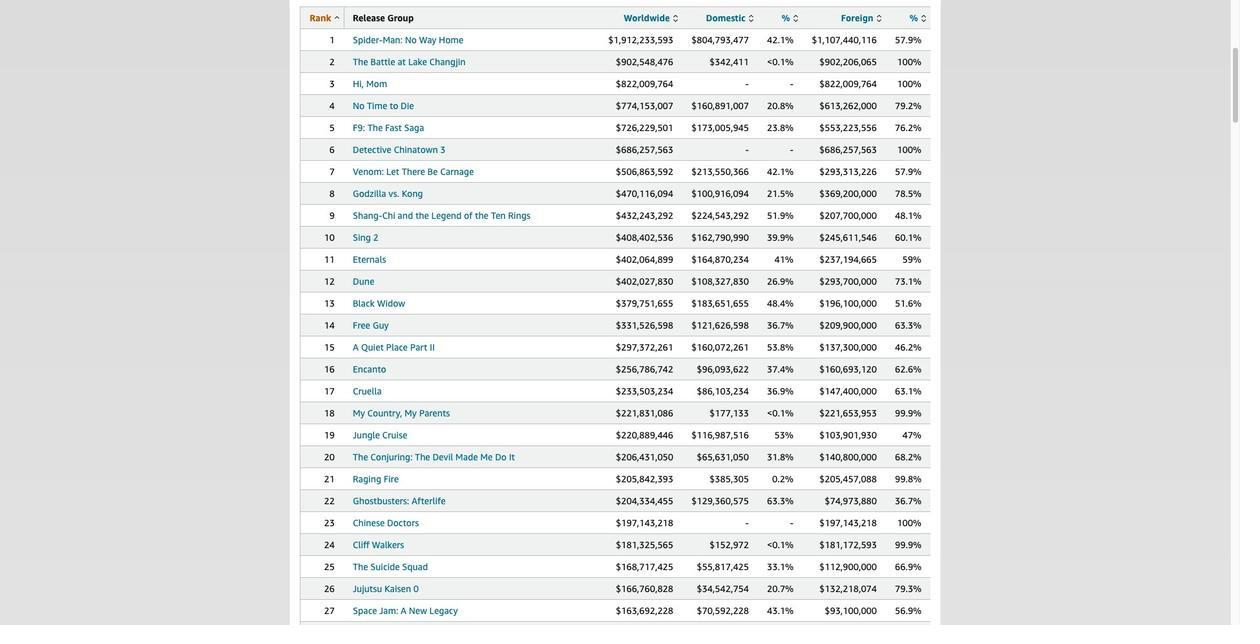 Task type: locate. For each thing, give the bounding box(es) containing it.
1 horizontal spatial $197,143,218
[[820, 518, 877, 529]]

1 57.9% from the top
[[895, 34, 922, 45]]

space
[[353, 606, 377, 617]]

it
[[509, 452, 515, 463]]

$132,218,074
[[820, 584, 877, 595]]

41%
[[775, 254, 794, 265]]

3 100% from the top
[[898, 144, 922, 155]]

63.3% down 51.6%
[[895, 320, 922, 331]]

a left new
[[401, 606, 407, 617]]

$402,064,899
[[616, 254, 674, 265]]

57.9%
[[895, 34, 922, 45], [895, 166, 922, 177]]

56.9%
[[895, 606, 922, 617]]

- down $173,005,945
[[746, 144, 749, 155]]

there
[[402, 166, 425, 177]]

99.9% for $221,653,953
[[895, 408, 922, 419]]

<0.1% down 36.9%
[[767, 408, 794, 419]]

the left devil
[[415, 452, 430, 463]]

eternals
[[353, 254, 386, 265]]

<0.1% for $152,972
[[767, 540, 794, 551]]

ii
[[430, 342, 435, 353]]

57.9% up 78.5%
[[895, 166, 922, 177]]

99.9% up 66.9%
[[895, 540, 922, 551]]

33.1%
[[767, 562, 794, 573]]

1 my from the left
[[353, 408, 365, 419]]

fast
[[385, 122, 402, 133]]

at
[[398, 56, 406, 67]]

$686,257,563 down $726,229,501
[[616, 144, 674, 155]]

$804,793,477
[[692, 34, 749, 45]]

$168,717,425
[[616, 562, 674, 573]]

$822,009,764 up $613,262,000
[[820, 78, 877, 89]]

1 horizontal spatial a
[[401, 606, 407, 617]]

the suicide squad
[[353, 562, 428, 573]]

0 horizontal spatial % link
[[782, 12, 799, 23]]

venom: let there be carnage link
[[353, 166, 474, 177]]

1 vertical spatial 2
[[373, 232, 379, 243]]

2 100% from the top
[[898, 78, 922, 89]]

a left quiet
[[353, 342, 359, 353]]

$408,402,536
[[616, 232, 674, 243]]

$140,800,000
[[820, 452, 877, 463]]

99.9%
[[895, 408, 922, 419], [895, 540, 922, 551]]

1 horizontal spatial $686,257,563
[[820, 144, 877, 155]]

68.2%
[[895, 452, 922, 463]]

2 42.1% from the top
[[767, 166, 794, 177]]

36.7% up 53.8%
[[767, 320, 794, 331]]

$331,526,598
[[616, 320, 674, 331]]

the for battle
[[353, 56, 368, 67]]

2 <0.1% from the top
[[767, 408, 794, 419]]

23
[[324, 518, 335, 529]]

$152,972
[[710, 540, 749, 551]]

78.5%
[[895, 188, 922, 199]]

- down the 0.2%
[[790, 518, 794, 529]]

raging
[[353, 474, 381, 485]]

% right domestic "link"
[[782, 12, 791, 23]]

1 vertical spatial 57.9%
[[895, 166, 922, 177]]

- up $152,972
[[746, 518, 749, 529]]

1 100% from the top
[[898, 56, 922, 67]]

63.3% down the 0.2%
[[767, 496, 794, 507]]

% link right domestic "link"
[[782, 12, 799, 23]]

sing 2 link
[[353, 232, 379, 243]]

10
[[324, 232, 335, 243]]

1 % from the left
[[782, 12, 791, 23]]

detective chinatown 3
[[353, 144, 446, 155]]

no left time
[[353, 100, 365, 111]]

0 vertical spatial 57.9%
[[895, 34, 922, 45]]

2 the from the left
[[475, 210, 489, 221]]

lake
[[408, 56, 427, 67]]

42.1% for $213,550,366
[[767, 166, 794, 177]]

cruella
[[353, 386, 382, 397]]

my up jungle
[[353, 408, 365, 419]]

%
[[782, 12, 791, 23], [910, 12, 919, 23]]

3 <0.1% from the top
[[767, 540, 794, 551]]

66.9%
[[895, 562, 922, 573]]

$121,626,598
[[692, 320, 749, 331]]

1 horizontal spatial $822,009,764
[[820, 78, 877, 89]]

1 vertical spatial a
[[401, 606, 407, 617]]

1 horizontal spatial %
[[910, 12, 919, 23]]

0.2%
[[773, 474, 794, 485]]

changjin
[[430, 56, 466, 67]]

1 horizontal spatial my
[[405, 408, 417, 419]]

2 57.9% from the top
[[895, 166, 922, 177]]

black
[[353, 298, 375, 309]]

no time to die
[[353, 100, 414, 111]]

$385,305
[[710, 474, 749, 485]]

79.2%
[[895, 100, 922, 111]]

the right of on the top left of page
[[475, 210, 489, 221]]

0 vertical spatial 42.1%
[[767, 34, 794, 45]]

2 right the sing
[[373, 232, 379, 243]]

0 vertical spatial 2
[[330, 56, 335, 67]]

shang-
[[353, 210, 382, 221]]

46.2%
[[895, 342, 922, 353]]

53%
[[775, 430, 794, 441]]

3 up the 4
[[330, 78, 335, 89]]

$197,143,218 down $204,334,455
[[616, 518, 674, 529]]

1 99.9% from the top
[[895, 408, 922, 419]]

0 horizontal spatial 3
[[330, 78, 335, 89]]

the
[[353, 56, 368, 67], [368, 122, 383, 133], [353, 452, 368, 463], [415, 452, 430, 463], [353, 562, 368, 573]]

worldwide
[[624, 12, 670, 23]]

my left parents
[[405, 408, 417, 419]]

0 vertical spatial no
[[405, 34, 417, 45]]

$1,107,440,116
[[812, 34, 877, 45]]

48.4%
[[767, 298, 794, 309]]

0 horizontal spatial the
[[416, 210, 429, 221]]

0 vertical spatial 63.3%
[[895, 320, 922, 331]]

2 down 1
[[330, 56, 335, 67]]

$686,257,563 down $553,223,556
[[820, 144, 877, 155]]

42.1% right '$804,793,477'
[[767, 34, 794, 45]]

1 vertical spatial <0.1%
[[767, 408, 794, 419]]

the down jungle
[[353, 452, 368, 463]]

2 99.9% from the top
[[895, 540, 922, 551]]

the right and
[[416, 210, 429, 221]]

<0.1% up 20.8%
[[767, 56, 794, 67]]

$213,550,366
[[692, 166, 749, 177]]

1 <0.1% from the top
[[767, 56, 794, 67]]

walkers
[[372, 540, 404, 551]]

1 horizontal spatial the
[[475, 210, 489, 221]]

% right "foreign" link
[[910, 12, 919, 23]]

my country, my parents link
[[353, 408, 450, 419]]

0 vertical spatial a
[[353, 342, 359, 353]]

1 horizontal spatial 36.7%
[[895, 496, 922, 507]]

1 $197,143,218 from the left
[[616, 518, 674, 529]]

the down cliff
[[353, 562, 368, 573]]

foreign
[[842, 12, 874, 23]]

<0.1% for $342,411
[[767, 56, 794, 67]]

0 vertical spatial <0.1%
[[767, 56, 794, 67]]

1 vertical spatial 99.9%
[[895, 540, 922, 551]]

0 horizontal spatial $197,143,218
[[616, 518, 674, 529]]

99.9% down 63.1%
[[895, 408, 922, 419]]

1 horizontal spatial % link
[[910, 12, 927, 23]]

$65,631,050
[[697, 452, 749, 463]]

53.8%
[[767, 342, 794, 353]]

$197,143,218 up the $181,172,593
[[820, 518, 877, 529]]

0 vertical spatial 36.7%
[[767, 320, 794, 331]]

0 horizontal spatial $822,009,764
[[616, 78, 674, 89]]

79.3%
[[895, 584, 922, 595]]

worldwide link
[[624, 12, 678, 23]]

a quiet place part ii link
[[353, 342, 435, 353]]

0 horizontal spatial $686,257,563
[[616, 144, 674, 155]]

mom
[[366, 78, 387, 89]]

1 horizontal spatial 3
[[441, 144, 446, 155]]

57.9% for $293,313,226
[[895, 166, 922, 177]]

$822,009,764 down $902,548,476 at the top of page
[[616, 78, 674, 89]]

no left the way
[[405, 34, 417, 45]]

57.9% for $1,107,440,116
[[895, 34, 922, 45]]

0 horizontal spatial 36.7%
[[767, 320, 794, 331]]

$197,143,218
[[616, 518, 674, 529], [820, 518, 877, 529]]

100% for $686,257,563
[[898, 144, 922, 155]]

0 horizontal spatial %
[[782, 12, 791, 23]]

3 up the carnage
[[441, 144, 446, 155]]

42.1% for $804,793,477
[[767, 34, 794, 45]]

% link right "foreign" link
[[910, 12, 927, 23]]

$297,372,261
[[616, 342, 674, 353]]

domestic link
[[706, 12, 754, 23]]

the for conjuring:
[[353, 452, 368, 463]]

$162,790,990
[[692, 232, 749, 243]]

$108,327,830
[[692, 276, 749, 287]]

24
[[324, 540, 335, 551]]

0 horizontal spatial a
[[353, 342, 359, 353]]

1 $686,257,563 from the left
[[616, 144, 674, 155]]

0 horizontal spatial 63.3%
[[767, 496, 794, 507]]

kaisen
[[385, 584, 411, 595]]

$224,543,292
[[692, 210, 749, 221]]

20.8%
[[767, 100, 794, 111]]

20.7%
[[767, 584, 794, 595]]

7
[[330, 166, 335, 177]]

57.9% right $1,107,440,116
[[895, 34, 922, 45]]

<0.1% up 33.1%
[[767, 540, 794, 551]]

0 vertical spatial 99.9%
[[895, 408, 922, 419]]

$206,431,050
[[616, 452, 674, 463]]

1 vertical spatial no
[[353, 100, 365, 111]]

36.7% down 99.8%
[[895, 496, 922, 507]]

spider-man: no way home link
[[353, 34, 464, 45]]

42.1% up 21.5%
[[767, 166, 794, 177]]

parents
[[419, 408, 450, 419]]

chinatown
[[394, 144, 438, 155]]

76.2%
[[895, 122, 922, 133]]

1 vertical spatial 42.1%
[[767, 166, 794, 177]]

suicide
[[371, 562, 400, 573]]

the up hi, on the top left of page
[[353, 56, 368, 67]]

1 42.1% from the top
[[767, 34, 794, 45]]

2 vertical spatial <0.1%
[[767, 540, 794, 551]]

2 $822,009,764 from the left
[[820, 78, 877, 89]]

0 horizontal spatial my
[[353, 408, 365, 419]]

4 100% from the top
[[898, 518, 922, 529]]

battle
[[371, 56, 395, 67]]



Task type: describe. For each thing, give the bounding box(es) containing it.
9
[[330, 210, 335, 221]]

be
[[428, 166, 438, 177]]

vs.
[[389, 188, 400, 199]]

f9: the fast saga
[[353, 122, 424, 133]]

$160,072,261
[[692, 342, 749, 353]]

$205,842,393
[[616, 474, 674, 485]]

godzilla
[[353, 188, 386, 199]]

black widow link
[[353, 298, 405, 309]]

let
[[387, 166, 400, 177]]

1 % link from the left
[[782, 12, 799, 23]]

jam:
[[380, 606, 399, 617]]

saga
[[404, 122, 424, 133]]

the battle at lake changjin
[[353, 56, 466, 67]]

1 horizontal spatial 2
[[373, 232, 379, 243]]

to
[[390, 100, 399, 111]]

1 the from the left
[[416, 210, 429, 221]]

8
[[330, 188, 335, 199]]

place
[[386, 342, 408, 353]]

2 % from the left
[[910, 12, 919, 23]]

18
[[324, 408, 335, 419]]

release group
[[353, 12, 414, 23]]

99.9% for $181,172,593
[[895, 540, 922, 551]]

$902,548,476
[[616, 56, 674, 67]]

space jam: a new legacy
[[353, 606, 458, 617]]

17
[[324, 386, 335, 397]]

12
[[324, 276, 335, 287]]

21
[[324, 474, 335, 485]]

domestic
[[706, 12, 746, 23]]

free
[[353, 320, 371, 331]]

1 $822,009,764 from the left
[[616, 78, 674, 89]]

legend
[[432, 210, 462, 221]]

chinese doctors
[[353, 518, 419, 529]]

ghostbusters:
[[353, 496, 410, 507]]

1
[[330, 34, 335, 45]]

jungle cruise link
[[353, 430, 408, 441]]

ghostbusters: afterlife link
[[353, 496, 446, 507]]

squad
[[402, 562, 428, 573]]

$74,973,880
[[825, 496, 877, 507]]

31.8%
[[767, 452, 794, 463]]

hi, mom link
[[353, 78, 387, 89]]

6
[[330, 144, 335, 155]]

spider-
[[353, 34, 383, 45]]

widow
[[377, 298, 405, 309]]

foreign link
[[842, 12, 882, 23]]

- up 20.8%
[[790, 78, 794, 89]]

jungle
[[353, 430, 380, 441]]

conjuring:
[[371, 452, 413, 463]]

a quiet place part ii
[[353, 342, 435, 353]]

100% for $197,143,218
[[898, 518, 922, 529]]

way
[[419, 34, 437, 45]]

man:
[[383, 34, 403, 45]]

- down the '$342,411'
[[746, 78, 749, 89]]

36.9%
[[767, 386, 794, 397]]

$293,700,000
[[820, 276, 877, 287]]

48.1%
[[895, 210, 922, 221]]

and
[[398, 210, 413, 221]]

$93,100,000
[[825, 606, 877, 617]]

$726,229,501
[[616, 122, 674, 133]]

the right f9: at the left of the page
[[368, 122, 383, 133]]

0 vertical spatial 3
[[330, 78, 335, 89]]

$233,503,234
[[616, 386, 674, 397]]

2 $197,143,218 from the left
[[820, 518, 877, 529]]

$774,153,007
[[616, 100, 674, 111]]

$86,103,234
[[697, 386, 749, 397]]

made
[[456, 452, 478, 463]]

- down 23.8%
[[790, 144, 794, 155]]

$379,751,655
[[616, 298, 674, 309]]

$402,027,830
[[616, 276, 674, 287]]

19
[[324, 430, 335, 441]]

$196,100,000
[[820, 298, 877, 309]]

die
[[401, 100, 414, 111]]

detective chinatown 3 link
[[353, 144, 446, 155]]

73.1%
[[895, 276, 922, 287]]

2 $686,257,563 from the left
[[820, 144, 877, 155]]

the conjuring: the devil made me do it
[[353, 452, 515, 463]]

$207,700,000
[[820, 210, 877, 221]]

100% for $822,009,764
[[898, 78, 922, 89]]

the for suicide
[[353, 562, 368, 573]]

2 % link from the left
[[910, 12, 927, 23]]

$220,889,446
[[616, 430, 674, 441]]

43.1%
[[767, 606, 794, 617]]

60.1%
[[895, 232, 922, 243]]

16
[[324, 364, 335, 375]]

0 horizontal spatial 2
[[330, 56, 335, 67]]

1 horizontal spatial no
[[405, 34, 417, 45]]

jungle cruise
[[353, 430, 408, 441]]

hi,
[[353, 78, 364, 89]]

detective
[[353, 144, 392, 155]]

0
[[414, 584, 419, 595]]

sing
[[353, 232, 371, 243]]

$470,116,094
[[616, 188, 674, 199]]

1 vertical spatial 3
[[441, 144, 446, 155]]

0 horizontal spatial no
[[353, 100, 365, 111]]

$116,987,516
[[692, 430, 749, 441]]

dune
[[353, 276, 375, 287]]

1 horizontal spatial 63.3%
[[895, 320, 922, 331]]

1 vertical spatial 63.3%
[[767, 496, 794, 507]]

$221,653,953
[[820, 408, 877, 419]]

$147,400,000
[[820, 386, 877, 397]]

2 my from the left
[[405, 408, 417, 419]]

<0.1% for $177,133
[[767, 408, 794, 419]]

ghostbusters: afterlife
[[353, 496, 446, 507]]

carnage
[[440, 166, 474, 177]]

hi, mom
[[353, 78, 387, 89]]

1 vertical spatial 36.7%
[[895, 496, 922, 507]]

home
[[439, 34, 464, 45]]

100% for $902,206,065
[[898, 56, 922, 67]]

afterlife
[[412, 496, 446, 507]]

26
[[324, 584, 335, 595]]

$245,611,546
[[820, 232, 877, 243]]



Task type: vqa. For each thing, say whether or not it's contained in the screenshot.
62.6%
yes



